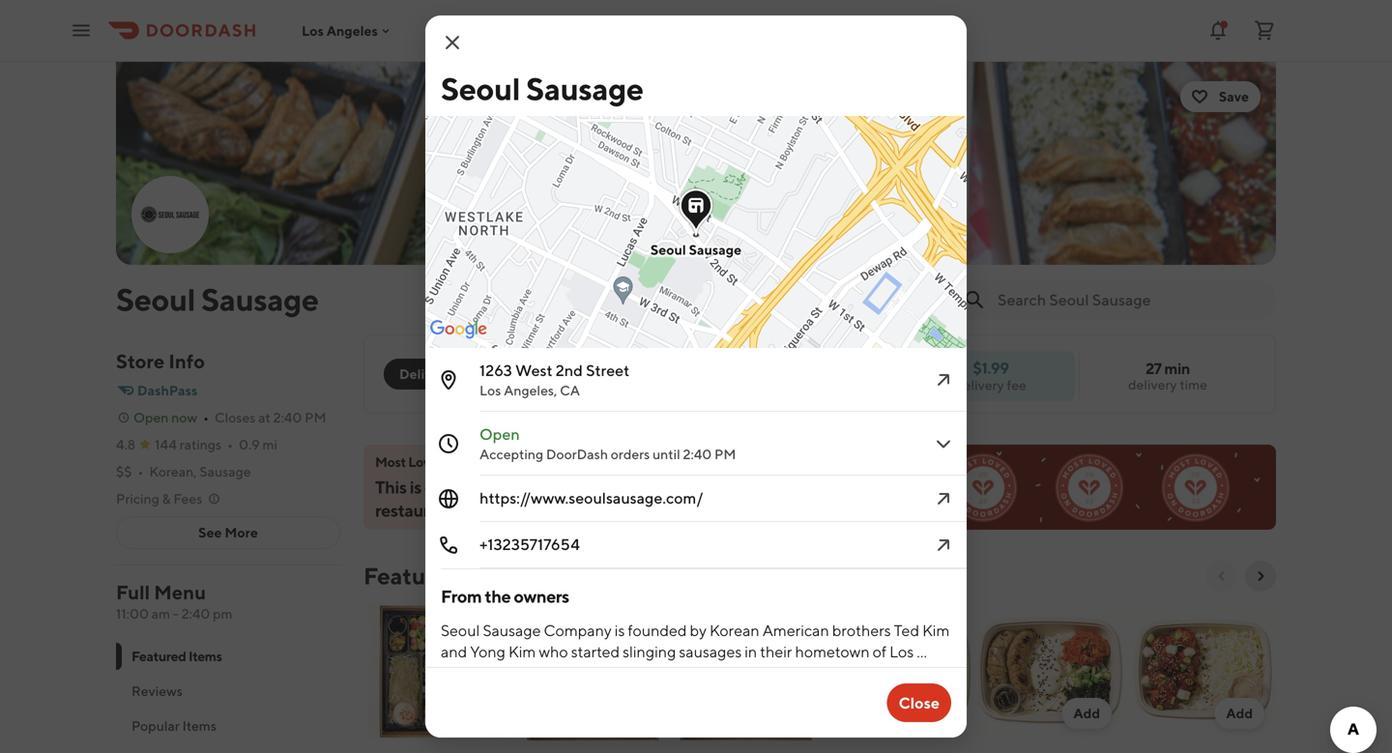 Task type: describe. For each thing, give the bounding box(es) containing it.
1 click item image from the top
[[932, 432, 956, 456]]

0 horizontal spatial featured items
[[132, 649, 222, 665]]

save
[[1220, 89, 1250, 104]]

mini kalbi pork sausage doshirak image
[[979, 604, 1124, 741]]

los angeles button
[[302, 22, 394, 38]]

1263
[[480, 361, 512, 380]]

ratings
[[180, 437, 222, 453]]

add for "mini sweet & spicy chicken doshirak" image
[[921, 706, 948, 722]]

store
[[116, 350, 165, 373]]

open accepting doordash orders until 2:40 pm
[[480, 425, 737, 462]]

powered by google image
[[430, 320, 488, 340]]

full menu 11:00 am - 2:40 pm
[[116, 581, 233, 622]]

this
[[375, 477, 407, 498]]

our
[[475, 477, 501, 498]]

2 click item image from the top
[[932, 534, 956, 557]]

144
[[155, 437, 177, 453]]

accepting
[[480, 446, 544, 462]]

map region
[[222, 0, 1213, 439]]

west
[[516, 361, 553, 380]]

pm inside open accepting doordash orders until 2:40 pm
[[715, 446, 737, 462]]

0 items, open order cart image
[[1254, 19, 1277, 42]]

add for "mini korean fried chicken doshirak" image
[[1227, 706, 1254, 722]]

close button
[[888, 684, 952, 723]]

1 click item image from the top
[[932, 369, 956, 392]]

delivery inside 27 min delivery time
[[1129, 377, 1178, 393]]

items inside button
[[182, 718, 217, 734]]

mini korean fried chicken doshirak image
[[1132, 604, 1277, 741]]

close
[[899, 694, 940, 712]]

from
[[441, 586, 482, 607]]

doordash
[[546, 446, 608, 462]]

close seoul sausage image
[[441, 31, 464, 54]]

open for open accepting doordash orders until 2:40 pm
[[480, 425, 520, 444]]

https://www.seoulsausage.com/
[[480, 489, 704, 507]]

1 horizontal spatial featured items
[[364, 562, 526, 590]]

loved
[[408, 454, 446, 470]]

group order button
[[558, 359, 662, 390]]

0 vertical spatial 2:40
[[273, 410, 302, 426]]

pm
[[213, 606, 233, 622]]

pricing
[[116, 491, 159, 507]]

$$ • korean, sausage
[[116, 464, 251, 480]]

0 vertical spatial pm
[[305, 410, 326, 426]]

los inside 1263 west 2nd street los angeles, ca
[[480, 383, 501, 399]]

popular items
[[132, 718, 217, 734]]

open now
[[133, 410, 197, 426]]

ca
[[560, 383, 580, 399]]

Pickup radio
[[456, 359, 542, 390]]

Delivery radio
[[384, 359, 467, 390]]

2nd
[[556, 361, 583, 380]]

orders
[[611, 446, 650, 462]]

is
[[410, 477, 422, 498]]

&
[[162, 491, 171, 507]]

27
[[1146, 359, 1162, 378]]

see more
[[198, 525, 258, 541]]

items inside heading
[[466, 562, 526, 590]]

pickup
[[483, 366, 527, 382]]

street
[[586, 361, 630, 380]]

fee
[[1007, 377, 1027, 393]]

$1.99 delivery fee
[[956, 359, 1027, 393]]

popular items button
[[116, 709, 340, 744]]

korean,
[[149, 464, 197, 480]]

most
[[585, 477, 624, 498]]

-
[[173, 606, 179, 622]]

0.9
[[239, 437, 260, 453]]

more
[[225, 525, 258, 541]]

add for 'mini kalbi pork sausage doshirak' image
[[1074, 706, 1101, 722]]

next button of carousel image
[[1254, 569, 1269, 584]]

2 click item image from the top
[[932, 488, 956, 511]]

most loved restaurants this is one of our top-rated, most reliable restaurants
[[375, 454, 684, 521]]

order methods option group
[[384, 359, 542, 390]]

0.9 mi
[[239, 437, 278, 453]]

owners
[[514, 586, 569, 607]]

27 min delivery time
[[1129, 359, 1208, 393]]



Task type: vqa. For each thing, say whether or not it's contained in the screenshot.
the right 4.5
no



Task type: locate. For each thing, give the bounding box(es) containing it.
featured inside heading
[[364, 562, 461, 590]]

full
[[116, 581, 150, 604]]

0 vertical spatial featured items
[[364, 562, 526, 590]]

see
[[198, 525, 222, 541]]

2 horizontal spatial add
[[1227, 706, 1254, 722]]

click item image
[[932, 369, 956, 392], [932, 534, 956, 557]]

•
[[203, 410, 209, 426], [227, 437, 233, 453], [138, 464, 144, 480]]

group
[[569, 366, 610, 382]]

0 horizontal spatial pm
[[305, 410, 326, 426]]

angeles,
[[504, 383, 558, 399]]

featured
[[364, 562, 461, 590], [132, 649, 186, 665]]

1 vertical spatial pm
[[715, 446, 737, 462]]

open up 144
[[133, 410, 169, 426]]

los angeles
[[302, 22, 378, 38]]

featured items up reviews
[[132, 649, 222, 665]]

pricing & fees button
[[116, 489, 222, 509]]

at
[[258, 410, 271, 426]]

reviews button
[[116, 674, 340, 709]]

previous button of carousel image
[[1215, 569, 1230, 584]]

of
[[457, 477, 472, 498]]

open inside open accepting doordash orders until 2:40 pm
[[480, 425, 520, 444]]

2:40 right - on the bottom of the page
[[182, 606, 210, 622]]

info
[[169, 350, 205, 373]]

delivery
[[1129, 377, 1178, 393], [956, 377, 1005, 393]]

1 add from the left
[[921, 706, 948, 722]]

reviews
[[132, 683, 183, 699]]

the
[[485, 586, 511, 607]]

delivery inside $1.99 delivery fee
[[956, 377, 1005, 393]]

time
[[1180, 377, 1208, 393]]

delivery left time
[[1129, 377, 1178, 393]]

0 horizontal spatial open
[[133, 410, 169, 426]]

add button
[[822, 600, 975, 754], [975, 600, 1128, 754], [1128, 600, 1281, 754], [910, 698, 960, 729], [1062, 698, 1112, 729], [1215, 698, 1265, 729]]

0 vertical spatial •
[[203, 410, 209, 426]]

seoul sausage
[[441, 71, 644, 107], [651, 242, 742, 258], [651, 242, 742, 258], [116, 281, 319, 318]]

1 vertical spatial click item image
[[932, 488, 956, 511]]

store info
[[116, 350, 205, 373]]

2 horizontal spatial •
[[227, 437, 233, 453]]

sweet & spicy chicken sausage doshirak image
[[673, 604, 818, 741]]

1 vertical spatial featured
[[132, 649, 186, 665]]

dashpass
[[137, 383, 198, 399]]

open menu image
[[70, 19, 93, 42]]

rated,
[[537, 477, 582, 498]]

144 ratings •
[[155, 437, 233, 453]]

• left 0.9
[[227, 437, 233, 453]]

items down +13235717654
[[466, 562, 526, 590]]

3 add from the left
[[1227, 706, 1254, 722]]

1 horizontal spatial •
[[203, 410, 209, 426]]

1 vertical spatial featured items
[[132, 649, 222, 665]]

delivery
[[399, 366, 452, 382]]

los left angeles
[[302, 22, 324, 38]]

2 horizontal spatial 2:40
[[683, 446, 712, 462]]

1 vertical spatial click item image
[[932, 534, 956, 557]]

1 horizontal spatial los
[[480, 383, 501, 399]]

$1.99
[[973, 359, 1010, 377]]

mini sweet & spicy chicken doshirak image
[[826, 604, 971, 741]]

notification bell image
[[1207, 19, 1230, 42]]

0 vertical spatial click item image
[[932, 432, 956, 456]]

featured items down restaurants
[[364, 562, 526, 590]]

items up reviews button
[[189, 649, 222, 665]]

restaurants
[[375, 500, 462, 521]]

• closes at 2:40 pm
[[203, 410, 326, 426]]

pm right at
[[305, 410, 326, 426]]

save button
[[1181, 81, 1261, 112]]

from the owners
[[441, 586, 569, 607]]

korean fried chicken (kfc) doshirak ** image
[[368, 604, 513, 741]]

one
[[425, 477, 454, 498]]

featured up reviews
[[132, 649, 186, 665]]

menu
[[154, 581, 206, 604]]

2:40
[[273, 410, 302, 426], [683, 446, 712, 462], [182, 606, 210, 622]]

0 horizontal spatial add
[[921, 706, 948, 722]]

los down 1263
[[480, 383, 501, 399]]

2 add from the left
[[1074, 706, 1101, 722]]

2:40 for full menu
[[182, 606, 210, 622]]

until
[[653, 446, 681, 462]]

closes
[[215, 410, 256, 426]]

0 horizontal spatial featured
[[132, 649, 186, 665]]

1 vertical spatial 2:40
[[683, 446, 712, 462]]

now
[[171, 410, 197, 426]]

order
[[612, 366, 650, 382]]

2:40 right at
[[273, 410, 302, 426]]

1 horizontal spatial featured
[[364, 562, 461, 590]]

1 horizontal spatial 2:40
[[273, 410, 302, 426]]

2 vertical spatial 2:40
[[182, 606, 210, 622]]

0 horizontal spatial delivery
[[956, 377, 1005, 393]]

open for open now
[[133, 410, 169, 426]]

0 vertical spatial click item image
[[932, 369, 956, 392]]

0 vertical spatial items
[[466, 562, 526, 590]]

0 horizontal spatial 2:40
[[182, 606, 210, 622]]

add
[[921, 706, 948, 722], [1074, 706, 1101, 722], [1227, 706, 1254, 722]]

2 vertical spatial items
[[182, 718, 217, 734]]

featured items heading
[[364, 561, 526, 592]]

4.8
[[116, 437, 136, 453]]

0 horizontal spatial •
[[138, 464, 144, 480]]

• right now
[[203, 410, 209, 426]]

see more button
[[117, 518, 340, 548]]

mi
[[263, 437, 278, 453]]

los
[[302, 22, 324, 38], [480, 383, 501, 399]]

angeles
[[327, 22, 378, 38]]

fees
[[174, 491, 202, 507]]

1263 west 2nd street los angeles, ca
[[480, 361, 630, 399]]

open
[[133, 410, 169, 426], [480, 425, 520, 444]]

1 vertical spatial items
[[189, 649, 222, 665]]

featured down restaurants
[[364, 562, 461, 590]]

$$
[[116, 464, 132, 480]]

am
[[152, 606, 170, 622]]

items
[[466, 562, 526, 590], [189, 649, 222, 665], [182, 718, 217, 734]]

items right "popular"
[[182, 718, 217, 734]]

1 vertical spatial •
[[227, 437, 233, 453]]

reliable
[[627, 477, 684, 498]]

2:40 right until on the bottom left of page
[[683, 446, 712, 462]]

0 vertical spatial featured
[[364, 562, 461, 590]]

1 horizontal spatial open
[[480, 425, 520, 444]]

2:40 for open
[[683, 446, 712, 462]]

seoul
[[441, 71, 520, 107], [651, 242, 687, 258], [651, 242, 687, 258], [116, 281, 195, 318]]

1 horizontal spatial pm
[[715, 446, 737, 462]]

1 horizontal spatial add
[[1074, 706, 1101, 722]]

min
[[1165, 359, 1191, 378]]

top-
[[504, 477, 537, 498]]

delivery left fee
[[956, 377, 1005, 393]]

sausage
[[526, 71, 644, 107], [689, 242, 742, 258], [689, 242, 742, 258], [201, 281, 319, 318], [200, 464, 251, 480]]

2:40 inside full menu 11:00 am - 2:40 pm
[[182, 606, 210, 622]]

seoul sausage image
[[116, 62, 1277, 265], [133, 178, 207, 251]]

2 vertical spatial •
[[138, 464, 144, 480]]

pm
[[305, 410, 326, 426], [715, 446, 737, 462]]

most
[[375, 454, 406, 470]]

+13235717654
[[480, 535, 580, 554]]

kalbi pork sausage doshirak image
[[520, 604, 665, 741]]

Item Search search field
[[998, 289, 1261, 311]]

2:40 inside open accepting doordash orders until 2:40 pm
[[683, 446, 712, 462]]

group order
[[569, 366, 650, 382]]

popular
[[132, 718, 180, 734]]

pricing & fees
[[116, 491, 202, 507]]

1 horizontal spatial delivery
[[1129, 377, 1178, 393]]

pm right until on the bottom left of page
[[715, 446, 737, 462]]

seoul sausage dialog
[[222, 0, 1213, 738]]

0 horizontal spatial los
[[302, 22, 324, 38]]

restaurants
[[448, 454, 520, 470]]

1 vertical spatial los
[[480, 383, 501, 399]]

• right $$
[[138, 464, 144, 480]]

featured items
[[364, 562, 526, 590], [132, 649, 222, 665]]

open up accepting
[[480, 425, 520, 444]]

11:00
[[116, 606, 149, 622]]

click item image
[[932, 432, 956, 456], [932, 488, 956, 511]]

0 vertical spatial los
[[302, 22, 324, 38]]



